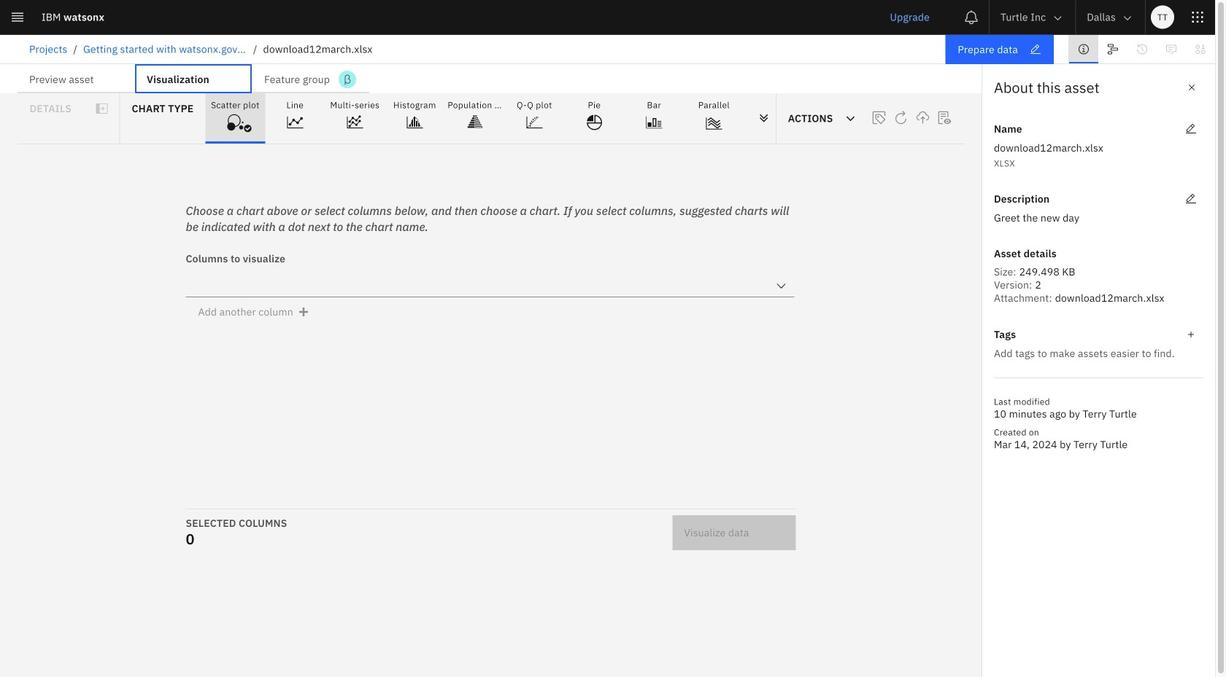 Task type: locate. For each thing, give the bounding box(es) containing it.
tab list
[[18, 64, 369, 93]]

arrow image
[[1122, 12, 1133, 24]]

edit image
[[1185, 123, 1197, 135]]

about this asset element
[[982, 64, 1215, 678]]

action bar element
[[0, 35, 1215, 64]]



Task type: vqa. For each thing, say whether or not it's contained in the screenshot.
OPEN AND CLOSE LIST OF OPTIONS image
no



Task type: describe. For each thing, give the bounding box(es) containing it.
add image
[[1185, 329, 1197, 341]]

close image
[[1186, 82, 1198, 93]]

global navigation element
[[0, 0, 1215, 678]]

edit image
[[1185, 193, 1197, 205]]

turtle inc image
[[1051, 43, 1063, 54]]

data image
[[1195, 43, 1206, 55]]

arrow image
[[1052, 12, 1064, 24]]

notifications image
[[964, 10, 979, 24]]



